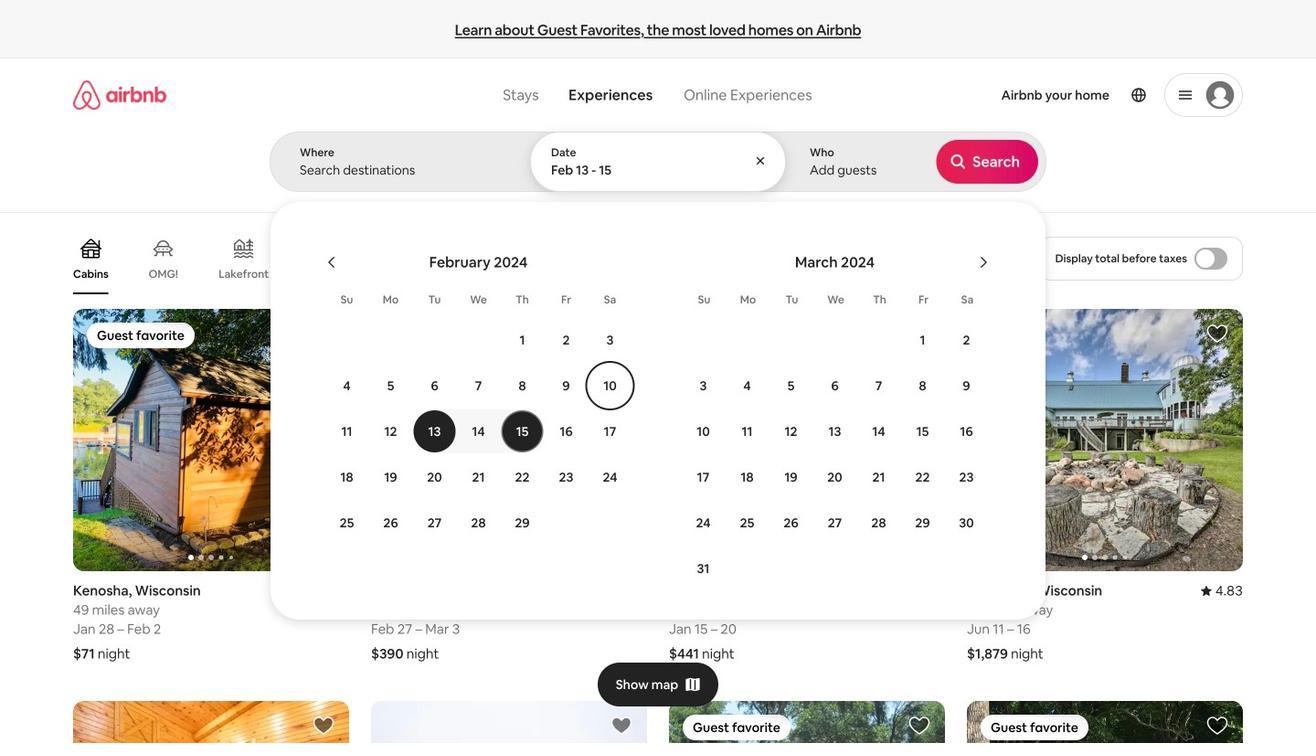 Task type: locate. For each thing, give the bounding box(es) containing it.
tab panel
[[270, 132, 1317, 620]]

add to wishlist: trevor, wisconsin image
[[611, 323, 633, 345]]

add to wishlist: lake geneva, wisconsin image
[[909, 323, 931, 345]]

what can we help you find? tab list
[[488, 75, 668, 115]]

group
[[73, 223, 930, 294], [73, 309, 349, 571], [371, 309, 647, 571], [669, 309, 945, 571], [967, 309, 1243, 571], [73, 701, 349, 743], [371, 701, 647, 743], [669, 701, 945, 743], [967, 701, 1243, 743]]

4.83 out of 5 average rating image
[[1201, 582, 1243, 600]]

profile element
[[841, 59, 1243, 132]]

None search field
[[270, 59, 1317, 620]]



Task type: describe. For each thing, give the bounding box(es) containing it.
add to wishlist: pontiac, illinois image
[[313, 715, 335, 737]]

calendar application
[[292, 233, 1317, 596]]

Search destinations field
[[300, 162, 499, 178]]

add to wishlist: walworth, wisconsin image
[[1207, 323, 1229, 345]]

add to wishlist: sawyer, michigan image
[[1207, 715, 1229, 737]]

add to wishlist: mokena, illinois image
[[611, 715, 633, 737]]

add to wishlist: porter, indiana image
[[909, 715, 931, 737]]



Task type: vqa. For each thing, say whether or not it's contained in the screenshot.
What can we help you find? tab list
yes



